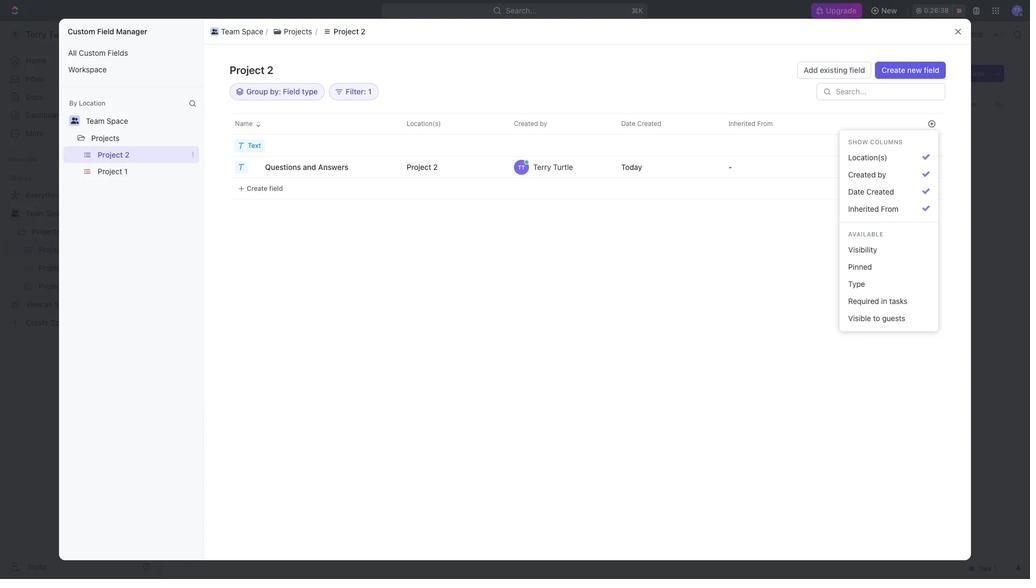 Task type: locate. For each thing, give the bounding box(es) containing it.
created left hide button
[[514, 120, 538, 128]]

inherited from button
[[844, 201, 935, 218]]

1 inside button
[[251, 187, 254, 195]]

0 horizontal spatial project 2 link
[[238, 40, 269, 49]]

1 horizontal spatial from
[[882, 205, 899, 214]]

1 vertical spatial location(s)
[[849, 153, 888, 162]]

eloisefrancis23@gmail. com
[[709, 136, 858, 153]]

37 right "pinned"
[[873, 265, 880, 273]]

2 37 from the top
[[873, 179, 880, 187]]

list
[[208, 25, 952, 38], [59, 45, 203, 78], [59, 147, 203, 180]]

tree
[[4, 187, 156, 332]]

task up customize on the right top of the page
[[969, 69, 986, 78]]

project inside 'project 1' 'button'
[[98, 167, 122, 176]]

date created up today
[[622, 120, 662, 128]]

38 up the show columns
[[872, 119, 880, 127]]

2 vertical spatial custom
[[153, 478, 188, 489]]

38 mins
[[872, 119, 897, 127], [872, 136, 897, 144]]

required
[[849, 297, 880, 306]]

list containing all custom fields
[[59, 45, 203, 78]]

0 horizontal spatial team space link
[[26, 205, 154, 222]]

mins down the inherited from button
[[882, 222, 897, 230]]

tree containing team space
[[4, 187, 156, 332]]

1 vertical spatial questions and answers
[[173, 503, 254, 512]]

0 vertical spatial changed status from
[[720, 119, 786, 127]]

0 horizontal spatial projects link
[[32, 223, 126, 241]]

1 changed status from from the top
[[720, 119, 786, 127]]

user group image up projects / project 2 at the top of the page
[[211, 29, 218, 34]]

1 vertical spatial by
[[878, 170, 887, 179]]

inbox link
[[4, 70, 156, 88]]

date up today
[[622, 120, 636, 128]]

empty field
[[183, 531, 223, 541]]

hide inside hide button
[[557, 126, 572, 134]]

mins up pinned button in the right top of the page
[[882, 239, 897, 247]]

team space button down location
[[81, 112, 133, 129]]

changed up -
[[722, 119, 748, 127]]

team space button up projects / project 2 at the top of the page
[[208, 25, 266, 38]]

calendar
[[274, 99, 306, 108]]

1 horizontal spatial questions
[[265, 162, 301, 172]]

docs
[[26, 92, 43, 101]]

automations button
[[933, 26, 989, 42]]

1 vertical spatial date created
[[849, 187, 895, 196]]

cell
[[392, 135, 499, 157], [499, 135, 607, 157], [607, 135, 714, 157], [714, 135, 821, 157], [821, 135, 919, 157], [919, 135, 946, 157], [204, 157, 231, 178], [821, 157, 919, 178], [392, 178, 499, 200], [499, 178, 607, 200], [607, 178, 714, 200], [714, 178, 821, 200], [821, 178, 919, 200], [919, 178, 946, 200]]

do
[[851, 205, 859, 213], [210, 254, 220, 262], [851, 265, 859, 273]]

from up com
[[770, 119, 784, 127]]

1 vertical spatial changed
[[722, 162, 748, 170]]

2 status from the top
[[750, 162, 769, 170]]

all
[[68, 48, 77, 57]]

from for 38 mins
[[770, 119, 784, 127]]

in progress up the available
[[828, 222, 864, 230]]

task left 1 button
[[216, 187, 233, 196]]

created down "created by" button
[[867, 187, 895, 196]]

date
[[622, 120, 636, 128], [849, 187, 865, 196]]

created down location(s) button
[[849, 170, 876, 179]]

progress up the available
[[837, 222, 864, 230]]

progress up task 1
[[208, 151, 243, 159]]

create left new
[[882, 65, 906, 75]]

0 horizontal spatial task
[[216, 187, 233, 196]]

in progress for 37 mins
[[828, 162, 864, 170]]

0 horizontal spatial location(s)
[[407, 120, 441, 128]]

user group image
[[211, 29, 218, 34], [11, 210, 19, 217]]

created by button
[[844, 166, 935, 184]]

by location
[[69, 99, 106, 107]]

1 vertical spatial from
[[882, 205, 899, 214]]

team space down location
[[86, 116, 128, 126]]

list containing team space
[[208, 25, 952, 38]]

2 horizontal spatial team space
[[221, 27, 264, 36]]

date down "created by" button
[[849, 187, 865, 196]]

0 horizontal spatial add task button
[[276, 149, 321, 162]]

38 mins up location(s) button
[[872, 136, 897, 144]]

0 horizontal spatial and
[[210, 503, 223, 512]]

and
[[303, 162, 316, 172], [210, 503, 223, 512]]

add description button
[[156, 404, 611, 421]]

0 vertical spatial add task button
[[947, 65, 992, 82]]

2 from from the top
[[770, 162, 784, 170]]

1 vertical spatial date
[[849, 187, 865, 196]]

inherited inside row
[[729, 120, 756, 128]]

do up the available
[[851, 205, 859, 213]]

in inside button
[[882, 297, 888, 306]]

location(s) left the assignees on the top left of the page
[[407, 120, 441, 128]]

1 horizontal spatial /
[[232, 40, 234, 49]]

list containing project 2
[[59, 147, 203, 180]]

questions and answers down name row
[[265, 162, 349, 172]]

1 vertical spatial custom
[[79, 48, 106, 57]]

name
[[235, 120, 253, 128]]

1 vertical spatial add task
[[288, 151, 317, 159]]

turtle
[[554, 162, 573, 172]]

in
[[199, 151, 206, 159], [830, 162, 836, 170], [830, 222, 836, 230], [882, 297, 888, 306]]

column header
[[204, 113, 213, 135], [204, 113, 231, 135]]

progress
[[208, 151, 243, 159], [837, 162, 864, 170], [837, 222, 864, 230]]

37 mins down date created button
[[873, 205, 897, 213]]

and up empty field in the left bottom of the page
[[210, 503, 223, 512]]

inherited up -
[[729, 120, 756, 128]]

1 vertical spatial changed status from
[[720, 162, 786, 170]]

1 from from the top
[[770, 119, 784, 127]]

1 vertical spatial created by
[[849, 170, 887, 179]]

1 horizontal spatial user group image
[[211, 29, 218, 34]]

0 vertical spatial 38
[[872, 119, 880, 127]]

from down eloisefrancis23@gmail. com
[[770, 162, 784, 170]]

task sidebar navigation tab list
[[917, 65, 941, 128]]

field right 1 button
[[269, 184, 283, 192]]

text
[[248, 141, 261, 150]]

questions and answers up empty field in the left bottom of the page
[[173, 503, 254, 512]]

37 down date created button
[[873, 205, 880, 213]]

1 horizontal spatial inherited from
[[849, 205, 899, 214]]

location(s) down the show columns
[[849, 153, 888, 162]]

38 right show
[[872, 136, 880, 144]]

0 vertical spatial list
[[208, 25, 952, 38]]

0:26:38 button
[[913, 4, 966, 17]]

1 horizontal spatial create
[[882, 65, 906, 75]]

custom
[[68, 27, 95, 36], [79, 48, 106, 57], [153, 478, 188, 489]]

0 vertical spatial answers
[[318, 162, 349, 172]]

custom for custom fields
[[153, 478, 188, 489]]

1 38 mins from the top
[[872, 119, 897, 127]]

user group image down spaces
[[11, 210, 19, 217]]

column header down the board link
[[204, 113, 213, 135]]

1 37 from the top
[[873, 162, 880, 170]]

0 vertical spatial hide
[[904, 99, 920, 108]]

0 horizontal spatial projects button
[[86, 129, 124, 147]]

38 mins up columns
[[872, 119, 897, 127]]

create right task 1
[[247, 184, 268, 192]]

press space to select this row. row containing terry turtle
[[392, 156, 919, 178]]

subtasks
[[200, 446, 236, 456]]

1 vertical spatial and
[[210, 503, 223, 512]]

to do up the available
[[840, 205, 859, 213]]

progress down show
[[837, 162, 864, 170]]

mins down location(s) button
[[882, 179, 897, 187]]

0 vertical spatial task
[[969, 69, 986, 78]]

mins down columns
[[882, 162, 897, 170]]

manager
[[116, 27, 147, 36]]

add description
[[174, 407, 228, 417]]

board
[[200, 99, 221, 108]]

task down name row
[[303, 151, 317, 159]]

share
[[814, 40, 835, 49]]

by down location(s) button
[[878, 170, 887, 179]]

8686faf0v
[[197, 266, 230, 274]]

date created inside date created button
[[849, 187, 895, 196]]

team space inside tree
[[26, 209, 68, 218]]

2 vertical spatial task
[[216, 187, 233, 196]]

press space to select this row. row
[[392, 135, 919, 157], [204, 156, 392, 178], [392, 156, 919, 178], [392, 178, 919, 200]]

created by down location(s) button
[[849, 170, 887, 179]]

inherited up the available
[[849, 205, 879, 214]]

changed for 37 mins
[[722, 162, 748, 170]]

fields up workspace button
[[108, 48, 128, 57]]

1 row group from the left
[[392, 135, 919, 200]]

1 horizontal spatial fields
[[190, 478, 217, 489]]

1 vertical spatial task
[[303, 151, 317, 159]]

3 mins from the top
[[882, 162, 897, 170]]

0 horizontal spatial questions
[[173, 503, 208, 512]]

2 38 from the top
[[872, 136, 880, 144]]

in progress down show
[[828, 162, 864, 170]]

table link
[[324, 96, 345, 111]]

status for 38 mins
[[750, 119, 769, 127]]

pinned button
[[844, 259, 935, 276]]

by
[[540, 120, 548, 128], [878, 170, 887, 179]]

1 vertical spatial team space button
[[81, 112, 133, 129]]

0 vertical spatial inherited from
[[729, 120, 773, 128]]

column header down board
[[204, 113, 231, 135]]

inherited inside button
[[849, 205, 879, 214]]

1 horizontal spatial questions and answers
[[265, 162, 349, 172]]

38 mins for com
[[872, 136, 897, 144]]

to inside button
[[874, 314, 881, 323]]

1 vertical spatial status
[[750, 162, 769, 170]]

calendar link
[[272, 96, 306, 111]]

1 vertical spatial fields
[[190, 478, 217, 489]]

team space
[[221, 27, 264, 36], [86, 116, 128, 126], [26, 209, 68, 218]]

answers inside custom fields 'element'
[[225, 503, 254, 512]]

1 horizontal spatial project 2 link
[[283, 28, 331, 41]]

date created down "created by" button
[[849, 187, 895, 196]]

changed status from down com
[[720, 162, 786, 170]]

created by left hide button
[[514, 120, 548, 128]]

team space down spaces
[[26, 209, 68, 218]]

status for 37 mins
[[750, 162, 769, 170]]

project 2 inside project 2 link
[[296, 30, 328, 39]]

hide inside hide dropdown button
[[904, 99, 920, 108]]

to up "8686faf0v" on the left top of the page
[[199, 254, 208, 262]]

grid
[[204, 113, 946, 552]]

press space to select this row. row containing questions and answers
[[204, 156, 392, 178]]

1 horizontal spatial task
[[303, 151, 317, 159]]

0 vertical spatial progress
[[208, 151, 243, 159]]

1 horizontal spatial by
[[878, 170, 887, 179]]

to do up "8686faf0v" on the left top of the page
[[199, 254, 220, 262]]

inherited
[[729, 120, 756, 128], [849, 205, 879, 214]]

tree inside sidebar navigation
[[4, 187, 156, 332]]

status right -
[[750, 162, 769, 170]]

visibility
[[849, 245, 878, 254]]

custom field manager
[[68, 27, 147, 36]]

add down name row
[[288, 151, 301, 159]]

project
[[334, 27, 359, 36], [296, 30, 321, 39], [238, 40, 263, 49], [186, 64, 235, 82], [230, 64, 265, 76], [98, 150, 123, 159], [98, 167, 122, 176]]

2 vertical spatial list
[[59, 147, 203, 180]]

inbox
[[26, 74, 45, 83]]

project 2
[[334, 27, 366, 36], [296, 30, 328, 39], [186, 64, 250, 82], [230, 64, 274, 76], [98, 150, 130, 159]]

1
[[191, 151, 194, 159], [124, 167, 128, 176], [235, 187, 238, 196], [251, 187, 254, 195]]

to do
[[840, 205, 859, 213], [199, 254, 220, 262], [840, 265, 859, 273]]

inherited from up com
[[729, 120, 773, 128]]

in progress up task 1
[[199, 151, 243, 159]]

do up type
[[851, 265, 859, 273]]

37 down the available
[[873, 239, 880, 247]]

1 horizontal spatial projects button
[[268, 25, 318, 38]]

terry turtle
[[534, 162, 573, 172]]

task 1
[[216, 187, 238, 196]]

projects button
[[268, 25, 318, 38], [86, 129, 124, 147]]

1 vertical spatial progress
[[837, 162, 864, 170]]

project 2 link
[[283, 28, 331, 41], [238, 40, 269, 49]]

1 vertical spatial do
[[210, 254, 220, 262]]

2 changed status from from the top
[[720, 162, 786, 170]]

gantt link
[[362, 96, 384, 111]]

assignees button
[[434, 123, 484, 136]]

created by inside "created by" button
[[849, 170, 887, 179]]

37 down the show columns
[[873, 162, 880, 170]]

1 horizontal spatial date
[[849, 187, 865, 196]]

field
[[850, 65, 866, 75], [925, 65, 940, 75], [269, 184, 283, 192], [208, 531, 223, 541]]

questions and answers inside custom fields 'element'
[[173, 503, 254, 512]]

0 vertical spatial date
[[622, 120, 636, 128]]

2 38 mins from the top
[[872, 136, 897, 144]]

0 vertical spatial user group image
[[211, 29, 218, 34]]

mins up location(s) button
[[882, 136, 897, 144]]

questions and answers inside button
[[265, 162, 349, 172]]

37 mins down the available
[[873, 239, 897, 247]]

1 vertical spatial list
[[59, 45, 203, 78]]

status up com
[[750, 119, 769, 127]]

37 down location(s) button
[[873, 179, 880, 187]]

2 inside button
[[361, 27, 366, 36]]

1 horizontal spatial add task
[[953, 69, 986, 78]]

favorites
[[9, 156, 37, 164]]

37 mins down columns
[[873, 162, 897, 170]]

0 vertical spatial inherited
[[729, 120, 756, 128]]

row group
[[392, 135, 919, 200], [919, 135, 946, 200]]

0 vertical spatial by
[[540, 120, 548, 128]]

team
[[221, 27, 240, 36], [180, 30, 199, 39], [86, 116, 105, 126], [26, 209, 44, 218]]

8 mins from the top
[[882, 265, 897, 273]]

do up "8686faf0v" on the left top of the page
[[210, 254, 220, 262]]

0 vertical spatial from
[[758, 120, 773, 128]]

0 vertical spatial created by
[[514, 120, 548, 128]]

7 mins from the top
[[882, 239, 897, 247]]

0 vertical spatial do
[[851, 205, 859, 213]]

changed status from up com
[[720, 119, 786, 127]]

mins up type button
[[882, 265, 897, 273]]

custom for custom field manager
[[68, 27, 95, 36]]

by left hide button
[[540, 120, 548, 128]]

37
[[873, 162, 880, 170], [873, 179, 880, 187], [873, 205, 880, 213], [873, 222, 880, 230], [873, 239, 880, 247], [873, 265, 880, 273]]

37 mins down the inherited from button
[[873, 222, 897, 230]]

1 inside 'button'
[[124, 167, 128, 176]]

from down date created button
[[882, 205, 899, 214]]

type button
[[844, 276, 935, 293]]

in progress
[[199, 151, 243, 159], [828, 162, 864, 170], [828, 222, 864, 230]]

37 mins up type button
[[873, 265, 897, 273]]

inherited from inside button
[[849, 205, 899, 214]]

sidebar navigation
[[0, 21, 161, 580]]

from up com
[[758, 120, 773, 128]]

guests
[[883, 314, 906, 323]]

hide button
[[553, 123, 576, 136]]

changed for 38 mins
[[722, 119, 748, 127]]

from
[[770, 119, 784, 127], [770, 162, 784, 170]]

changed
[[722, 119, 748, 127], [722, 162, 748, 170]]

docs link
[[4, 89, 156, 106]]

0 vertical spatial fields
[[108, 48, 128, 57]]

new button
[[867, 2, 904, 19]]

row
[[392, 113, 919, 135]]

field right existing
[[850, 65, 866, 75]]

hide up turtle
[[557, 126, 572, 134]]

Search... text field
[[836, 88, 940, 96]]

to left visibility
[[831, 239, 837, 247]]

on
[[774, 41, 781, 49]]

0 horizontal spatial from
[[758, 120, 773, 128]]

5 37 from the top
[[873, 239, 880, 247]]

questions up create field
[[265, 162, 301, 172]]

0 horizontal spatial hide
[[557, 126, 572, 134]]

1 changed from the top
[[722, 119, 748, 127]]

1 vertical spatial team space
[[86, 116, 128, 126]]

0 vertical spatial custom
[[68, 27, 95, 36]]

0 horizontal spatial fields
[[108, 48, 128, 57]]

subtasks button
[[195, 442, 241, 461]]

cell inside questions and answers row group
[[204, 157, 231, 178]]

nov
[[783, 41, 795, 49]]

1 horizontal spatial location(s)
[[849, 153, 888, 162]]

custom inside dropdown button
[[153, 478, 188, 489]]

1 horizontal spatial inherited
[[849, 205, 879, 214]]

create inside create field button
[[247, 184, 268, 192]]

location(s)
[[407, 120, 441, 128], [849, 153, 888, 162]]

1 horizontal spatial and
[[303, 162, 316, 172]]

2 vertical spatial team space
[[26, 209, 68, 218]]

create inside the create new field button
[[882, 65, 906, 75]]

questions inside button
[[265, 162, 301, 172]]

1 status from the top
[[750, 119, 769, 127]]

add task up customize on the right top of the page
[[953, 69, 986, 78]]

0:26:38
[[925, 6, 949, 14]]

mins down date created button
[[882, 205, 897, 213]]

add existing field
[[804, 65, 866, 75]]

37 mins down location(s) button
[[873, 179, 897, 187]]

0 vertical spatial and
[[303, 162, 316, 172]]

2
[[361, 27, 366, 36], [323, 30, 328, 39], [265, 40, 269, 49], [238, 64, 247, 82], [267, 64, 274, 76], [125, 150, 130, 159], [255, 151, 259, 159]]

1 vertical spatial user group image
[[11, 210, 19, 217]]

0 horizontal spatial inherited
[[729, 120, 756, 128]]

1 vertical spatial from
[[770, 162, 784, 170]]

questions and answers row group
[[204, 135, 419, 200]]

1 vertical spatial add task button
[[276, 149, 321, 162]]

project inside project 2 link
[[296, 30, 321, 39]]

0 vertical spatial 38 mins
[[872, 119, 897, 127]]

1 vertical spatial inherited from
[[849, 205, 899, 214]]

hide down search... text field
[[904, 99, 920, 108]]

1 38 from the top
[[872, 119, 880, 127]]

0 horizontal spatial add task
[[288, 151, 317, 159]]

1 horizontal spatial team space link
[[167, 28, 225, 41]]

fields down subtasks
[[190, 478, 217, 489]]

add up customize on the right top of the page
[[953, 69, 967, 78]]

to do up type
[[840, 265, 859, 273]]

add task button down name row
[[276, 149, 321, 162]]

0 horizontal spatial questions and answers
[[173, 503, 254, 512]]

projects
[[284, 27, 312, 36], [245, 30, 274, 39], [199, 40, 228, 49], [91, 134, 120, 143], [32, 227, 61, 236]]

and down name row
[[303, 162, 316, 172]]

1 horizontal spatial team space button
[[208, 25, 266, 38]]

0 vertical spatial from
[[770, 119, 784, 127]]

changed down com
[[722, 162, 748, 170]]

location(s) button
[[844, 149, 935, 166]]

2 vertical spatial do
[[851, 265, 859, 273]]

add left existing
[[804, 65, 818, 75]]

2 changed from the top
[[722, 162, 748, 170]]

mins up columns
[[882, 119, 897, 127]]

from inside row
[[758, 120, 773, 128]]

0 horizontal spatial team space button
[[81, 112, 133, 129]]

0 horizontal spatial user group image
[[11, 210, 19, 217]]

questions down custom fields
[[173, 503, 208, 512]]

create new field
[[882, 65, 940, 75]]

⌘k
[[632, 6, 644, 15]]

create field
[[247, 184, 283, 192]]

new
[[882, 6, 898, 15]]

row containing location(s)
[[392, 113, 919, 135]]



Task type: describe. For each thing, give the bounding box(es) containing it.
38 for status
[[872, 119, 880, 127]]

user group image inside sidebar navigation
[[11, 210, 19, 217]]

search
[[861, 99, 885, 108]]

columns
[[871, 139, 903, 145]]

existing
[[820, 65, 848, 75]]

2 vertical spatial in progress
[[828, 222, 864, 230]]

visible to guests
[[849, 314, 906, 323]]

created up today
[[638, 120, 662, 128]]

custom fields element
[[153, 497, 614, 545]]

project 1 button
[[93, 163, 199, 180]]

0 horizontal spatial inherited from
[[729, 120, 773, 128]]

favorites button
[[4, 154, 41, 166]]

4 mins from the top
[[882, 179, 897, 187]]

all custom fields button
[[63, 45, 199, 61]]

changed status from for 38 mins
[[720, 119, 786, 127]]

grid containing questions and answers
[[204, 113, 946, 552]]

location
[[79, 99, 106, 107]]

questions inside custom fields 'element'
[[173, 503, 208, 512]]

created on nov 17
[[748, 41, 804, 49]]

by inside button
[[878, 170, 887, 179]]

dashboards
[[26, 111, 67, 120]]

6 37 from the top
[[873, 265, 880, 273]]

task sidebar content section
[[687, 59, 912, 553]]

2 mins from the top
[[882, 136, 897, 144]]

0 vertical spatial team space link
[[167, 28, 225, 41]]

text button
[[234, 139, 265, 152]]

38 mins for status
[[872, 119, 897, 127]]

0 horizontal spatial date created
[[622, 120, 662, 128]]

row group containing terry turtle
[[392, 135, 919, 200]]

team space /
[[180, 30, 230, 39]]

show columns
[[849, 139, 903, 145]]

project 2 button
[[318, 25, 371, 38]]

visible to guests button
[[844, 310, 935, 327]]

workspace
[[68, 65, 107, 74]]

0 horizontal spatial /
[[228, 30, 230, 39]]

2 horizontal spatial task
[[969, 69, 986, 78]]

projects / project 2
[[199, 40, 269, 49]]

upgrade link
[[812, 3, 863, 18]]

upgrade
[[827, 6, 857, 15]]

date created button
[[844, 184, 935, 201]]

eloisefrancis23@gmail.
[[785, 136, 858, 144]]

create field button
[[234, 182, 287, 195]]

1 horizontal spatial team space
[[86, 116, 128, 126]]

customize button
[[925, 96, 980, 111]]

3 37 from the top
[[873, 205, 880, 213]]

created by inside row
[[514, 120, 548, 128]]

visible
[[849, 314, 872, 323]]

progress for 37 mins
[[837, 162, 864, 170]]

0 horizontal spatial by
[[540, 120, 548, 128]]

by
[[69, 99, 77, 107]]

team space inside list
[[221, 27, 264, 36]]

add left "description"
[[174, 407, 188, 417]]

list link
[[239, 96, 254, 111]]

gantt
[[365, 99, 384, 108]]

team inside tree
[[26, 209, 44, 218]]

home
[[26, 56, 46, 65]]

location(s) inside button
[[849, 153, 888, 162]]

2 horizontal spatial /
[[278, 30, 281, 39]]

in progress for 2
[[199, 151, 243, 159]]

create for create new field
[[882, 65, 906, 75]]

table
[[326, 99, 345, 108]]

38 for com
[[872, 136, 880, 144]]

today
[[622, 162, 642, 172]]

required in tasks button
[[844, 293, 935, 310]]

0 vertical spatial location(s)
[[407, 120, 441, 128]]

spaces
[[9, 174, 31, 182]]

6 37 mins from the top
[[873, 265, 897, 273]]

from for 37 mins
[[770, 162, 784, 170]]

Search tasks... text field
[[897, 122, 1004, 138]]

visibility button
[[844, 242, 935, 259]]

fields inside "all custom fields" 'button'
[[108, 48, 128, 57]]

0 vertical spatial team space button
[[208, 25, 266, 38]]

new
[[908, 65, 923, 75]]

and inside custom fields 'element'
[[210, 503, 223, 512]]

1 mins from the top
[[882, 119, 897, 127]]

team space link inside tree
[[26, 205, 154, 222]]

field inside 'element'
[[208, 531, 223, 541]]

questions and answers button
[[264, 159, 355, 176]]

name row
[[204, 113, 392, 135]]

2 37 mins from the top
[[873, 179, 897, 187]]

field
[[97, 27, 114, 36]]

progress for 2
[[208, 151, 243, 159]]

and inside button
[[303, 162, 316, 172]]

3 37 mins from the top
[[873, 205, 897, 213]]

to down the 'eloisefrancis23@gmail.'
[[831, 179, 837, 187]]

4 37 from the top
[[873, 222, 880, 230]]

project inside the project 2 button
[[334, 27, 359, 36]]

custom inside 'button'
[[79, 48, 106, 57]]

from inside button
[[882, 205, 899, 214]]

changed status from for 37 mins
[[720, 162, 786, 170]]

hide for hide dropdown button
[[904, 99, 920, 108]]

0 vertical spatial add task
[[953, 69, 986, 78]]

com
[[709, 136, 858, 153]]

pinned
[[849, 263, 873, 272]]

invite
[[28, 562, 47, 571]]

project 2 inside the project 2 button
[[334, 27, 366, 36]]

-
[[729, 162, 733, 172]]

show
[[849, 139, 869, 145]]

search button
[[847, 96, 889, 111]]

1 vertical spatial to do
[[199, 254, 220, 262]]

type
[[849, 280, 866, 289]]

space inside sidebar navigation
[[46, 209, 68, 218]]

answers inside button
[[318, 162, 349, 172]]

projects inside sidebar navigation
[[32, 227, 61, 236]]

1 37 mins from the top
[[873, 162, 897, 170]]

0 vertical spatial projects button
[[268, 25, 318, 38]]

2 row group from the left
[[919, 135, 946, 200]]

6 mins from the top
[[882, 222, 897, 230]]

dashboards link
[[4, 107, 156, 124]]

2 vertical spatial to do
[[840, 265, 859, 273]]

share button
[[808, 37, 841, 54]]

create new field button
[[876, 62, 946, 79]]

tasks
[[890, 297, 908, 306]]

workspace button
[[63, 61, 199, 78]]

1 vertical spatial projects button
[[86, 129, 124, 147]]

field inside questions and answers row group
[[269, 184, 283, 192]]

2 vertical spatial progress
[[837, 222, 864, 230]]

empty field button
[[153, 528, 229, 545]]

assignees
[[447, 126, 479, 134]]

custom fields
[[153, 478, 217, 489]]

search...
[[507, 6, 537, 15]]

all custom fields
[[68, 48, 128, 57]]

home link
[[4, 52, 156, 69]]

5 37 mins from the top
[[873, 239, 897, 247]]

tt
[[518, 164, 525, 170]]

1 horizontal spatial add task button
[[947, 65, 992, 82]]

customize
[[939, 99, 977, 108]]

5 mins from the top
[[882, 205, 897, 213]]

empty
[[183, 531, 206, 541]]

17
[[797, 41, 804, 49]]

terry
[[534, 162, 551, 172]]

project 1
[[98, 167, 128, 176]]

hide for hide button
[[557, 126, 572, 134]]

created left on
[[748, 41, 772, 49]]

0 vertical spatial to do
[[840, 205, 859, 213]]

field right new
[[925, 65, 940, 75]]

1 horizontal spatial projects link
[[199, 40, 228, 49]]

description
[[190, 407, 228, 417]]

board link
[[198, 96, 221, 111]]

available
[[849, 231, 884, 238]]

required in tasks
[[849, 297, 908, 306]]

create for create field
[[247, 184, 268, 192]]

fields inside custom fields dropdown button
[[190, 478, 217, 489]]

1 button
[[240, 186, 255, 196]]

automations
[[939, 30, 984, 39]]

0 horizontal spatial date
[[622, 120, 636, 128]]

2 horizontal spatial projects link
[[232, 28, 276, 41]]

to up type
[[842, 265, 849, 273]]

press space to select this row. row inside questions and answers row group
[[204, 156, 392, 178]]

to up the available
[[842, 205, 849, 213]]

4 37 mins from the top
[[873, 222, 897, 230]]

Edit task name text field
[[153, 286, 614, 307]]

date inside button
[[849, 187, 865, 196]]



Task type: vqa. For each thing, say whether or not it's contained in the screenshot.


